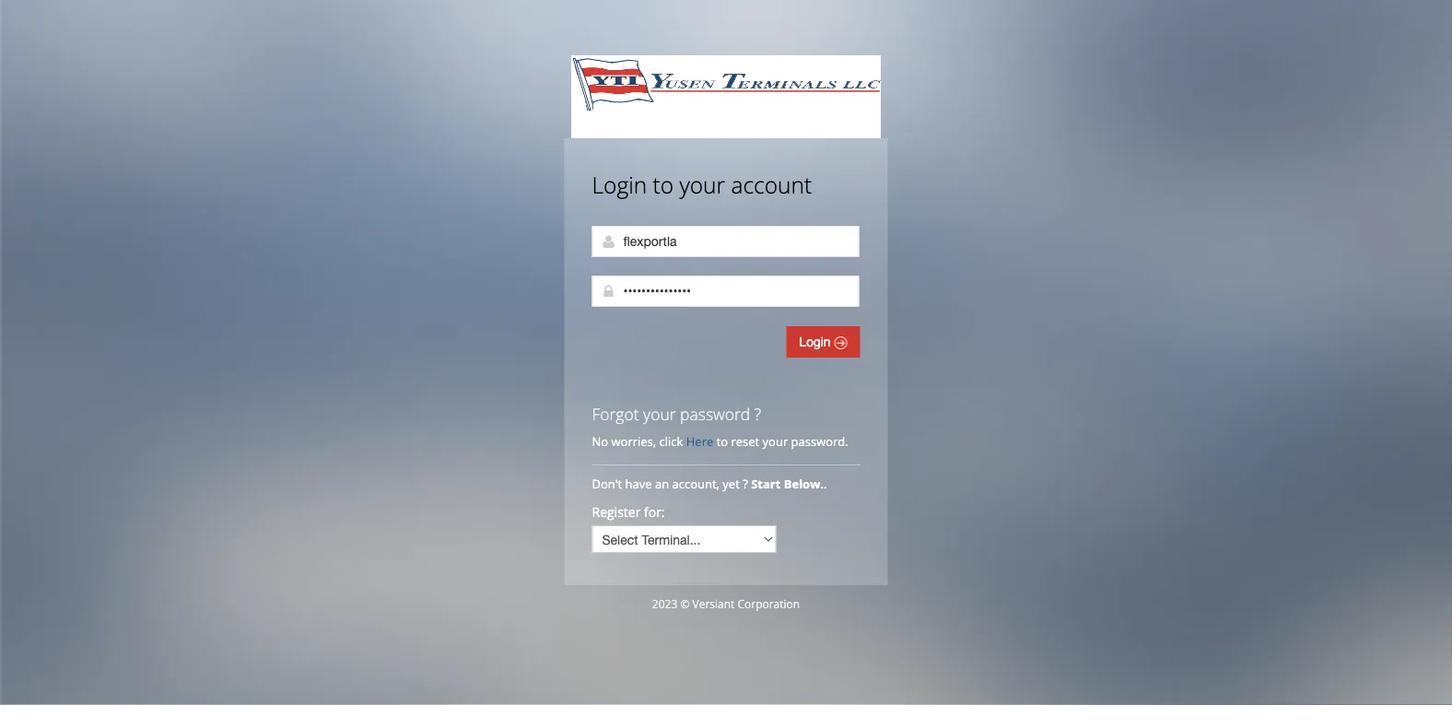 Task type: vqa. For each thing, say whether or not it's contained in the screenshot.
rightmost ?
yes



Task type: describe. For each thing, give the bounding box(es) containing it.
password.
[[791, 433, 849, 450]]

password
[[680, 403, 751, 424]]

login button
[[787, 326, 861, 358]]

login for login to your account
[[592, 169, 647, 200]]

Username text field
[[592, 226, 860, 257]]

1 horizontal spatial your
[[680, 169, 726, 200]]

1 vertical spatial your
[[644, 403, 676, 424]]

swapright image
[[835, 336, 848, 349]]

? inside forgot your password ? no worries, click here to reset your password.
[[755, 403, 762, 424]]

account,
[[672, 476, 720, 492]]

don't
[[592, 476, 622, 492]]

corporation
[[738, 596, 800, 611]]

reset
[[731, 433, 760, 450]]

worries,
[[612, 433, 656, 450]]

2023
[[652, 596, 678, 611]]

login for login
[[800, 335, 835, 349]]

0 vertical spatial to
[[653, 169, 674, 200]]

here link
[[687, 433, 714, 450]]

©
[[681, 596, 690, 611]]

user image
[[601, 234, 616, 249]]

start
[[751, 476, 781, 492]]

to inside forgot your password ? no worries, click here to reset your password.
[[717, 433, 728, 450]]

register for:
[[592, 503, 665, 520]]



Task type: locate. For each thing, give the bounding box(es) containing it.
1 horizontal spatial login
[[800, 335, 835, 349]]

don't have an account, yet ? start below. .
[[592, 476, 830, 492]]

to up username "text box"
[[653, 169, 674, 200]]

2 vertical spatial your
[[763, 433, 788, 450]]

Password password field
[[592, 276, 860, 307]]

? up reset
[[755, 403, 762, 424]]

0 horizontal spatial to
[[653, 169, 674, 200]]

2 horizontal spatial your
[[763, 433, 788, 450]]

1 vertical spatial to
[[717, 433, 728, 450]]

0 vertical spatial your
[[680, 169, 726, 200]]

?
[[755, 403, 762, 424], [743, 476, 748, 492]]

0 horizontal spatial login
[[592, 169, 647, 200]]

0 horizontal spatial your
[[644, 403, 676, 424]]

0 vertical spatial login
[[592, 169, 647, 200]]

your up username "text box"
[[680, 169, 726, 200]]

forgot
[[592, 403, 639, 424]]

account
[[731, 169, 812, 200]]

forgot your password ? no worries, click here to reset your password.
[[592, 403, 849, 450]]

? right the yet
[[743, 476, 748, 492]]

.
[[824, 476, 827, 492]]

login to your account
[[592, 169, 812, 200]]

have
[[626, 476, 652, 492]]

your right reset
[[763, 433, 788, 450]]

2023 © versiant corporation
[[652, 596, 800, 611]]

1 horizontal spatial to
[[717, 433, 728, 450]]

login inside button
[[800, 335, 835, 349]]

1 horizontal spatial ?
[[755, 403, 762, 424]]

0 vertical spatial ?
[[755, 403, 762, 424]]

1 vertical spatial ?
[[743, 476, 748, 492]]

0 horizontal spatial ?
[[743, 476, 748, 492]]

login
[[592, 169, 647, 200], [800, 335, 835, 349]]

click
[[660, 433, 683, 450]]

your
[[680, 169, 726, 200], [644, 403, 676, 424], [763, 433, 788, 450]]

an
[[655, 476, 669, 492]]

below.
[[784, 476, 824, 492]]

for:
[[644, 503, 665, 520]]

here
[[687, 433, 714, 450]]

your up click
[[644, 403, 676, 424]]

yet
[[723, 476, 740, 492]]

to right "here"
[[717, 433, 728, 450]]

1 vertical spatial login
[[800, 335, 835, 349]]

lock image
[[601, 284, 616, 299]]

no
[[592, 433, 608, 450]]

register
[[592, 503, 641, 520]]

versiant
[[693, 596, 735, 611]]

to
[[653, 169, 674, 200], [717, 433, 728, 450]]



